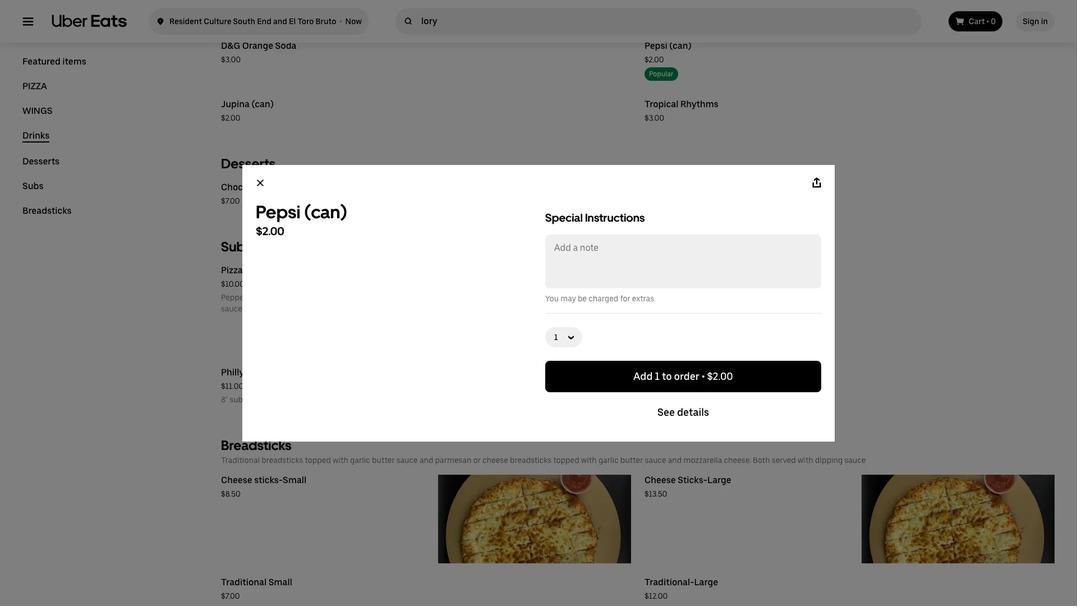 Task type: describe. For each thing, give the bounding box(es) containing it.
topped inside "pizza sub $10.00 pepperoni and melted mozzarella cheese topped with pizza sauce"
[[370, 293, 396, 302]]

be
[[578, 294, 587, 303]]

pizza
[[22, 81, 47, 91]]

$11.00 8" chicken philly
[[645, 279, 703, 302]]

cart
[[969, 17, 985, 26]]

green
[[313, 395, 334, 404]]

small inside traditional small $7.00
[[269, 577, 292, 588]]

rhythms
[[681, 99, 719, 109]]

2 horizontal spatial •
[[987, 17, 989, 26]]

resident culture south end and el toro bruto • now
[[169, 17, 362, 26]]

and left parmesan
[[420, 456, 433, 465]]

see details
[[658, 406, 709, 418]]

8" inside philly cheesesteak $11.00 8" sub- with mushrooms, green peppers, and onions topped with cheese.
[[221, 395, 228, 404]]

extras.
[[632, 294, 656, 303]]

1 horizontal spatial pepsi (can) $2.00
[[645, 40, 692, 64]]

charged
[[589, 294, 619, 303]]

featured
[[22, 56, 60, 67]]

cheese inside "pizza sub $10.00 pepperoni and melted mozzarella cheese topped with pizza sauce"
[[343, 293, 369, 302]]

dipping
[[815, 456, 843, 465]]

sub
[[245, 265, 260, 276]]

mushrooms,
[[266, 395, 311, 404]]

tropical
[[645, 99, 679, 109]]

bruto
[[316, 17, 336, 26]]

1 horizontal spatial desserts
[[221, 155, 276, 172]]

breadsticks for breadsticks traditional breadsticks topped with garlic butter sauce and parmesan or cheese breadsticks topped with garlic butter sauce and mozzarella cheese. both served with dipping sauce
[[221, 437, 292, 453]]

philly
[[683, 293, 703, 302]]

resident
[[169, 17, 202, 26]]

small inside cheese sticks-small $8.50
[[283, 475, 307, 485]]

desserts button
[[22, 156, 60, 167]]

traditional-large $12.00
[[645, 577, 718, 600]]

featured items button
[[22, 56, 86, 67]]

traditional small $7.00
[[221, 577, 292, 600]]

$8.50
[[221, 489, 241, 498]]

toro
[[298, 17, 314, 26]]

8" inside $11.00 8" chicken philly
[[645, 293, 652, 302]]

1 horizontal spatial drinks
[[221, 14, 259, 30]]

0 vertical spatial pepsi
[[645, 40, 668, 51]]

0
[[991, 17, 996, 26]]

you
[[545, 294, 559, 303]]

for
[[620, 294, 631, 303]]

jupina (can) $2.00
[[221, 99, 274, 122]]

share ios button
[[804, 169, 831, 196]]

traditional-
[[645, 577, 694, 588]]

sauce right dipping
[[845, 456, 866, 465]]

add 1 to order • $2.00
[[634, 370, 733, 382]]

served
[[772, 456, 796, 465]]

onions
[[384, 395, 408, 404]]

chocolate cake $7.00
[[221, 182, 287, 205]]

$11.00 inside philly cheesesteak $11.00 8" sub- with mushrooms, green peppers, and onions topped with cheese.
[[221, 382, 244, 391]]

x button
[[247, 169, 274, 196]]

sticks-
[[254, 475, 283, 485]]

to
[[662, 370, 672, 382]]

or
[[473, 456, 481, 465]]

add
[[634, 370, 653, 382]]

topped inside philly cheesesteak $11.00 8" sub- with mushrooms, green peppers, and onions topped with cheese.
[[410, 395, 436, 404]]

0 horizontal spatial •
[[340, 17, 342, 26]]

popular
[[649, 70, 674, 78]]

cheesesteak
[[246, 367, 299, 378]]

large inside cheese sticks-large $13.50
[[708, 475, 732, 485]]

mozzarella inside "pizza sub $10.00 pepperoni and melted mozzarella cheese topped with pizza sauce"
[[302, 293, 341, 302]]

and inside philly cheesesteak $11.00 8" sub- with mushrooms, green peppers, and onions topped with cheese.
[[368, 395, 382, 404]]

1 vertical spatial drinks
[[22, 130, 50, 141]]

cheese for cheese sticks-large
[[645, 475, 676, 485]]

pizza sub $10.00 pepperoni and melted mozzarella cheese topped with pizza sauce
[[221, 265, 434, 313]]

$13.50
[[645, 489, 667, 498]]

$7.00 for chocolate cake
[[221, 196, 240, 205]]

large inside the traditional-large $12.00
[[694, 577, 718, 588]]

with inside "pizza sub $10.00 pepperoni and melted mozzarella cheese topped with pizza sauce"
[[398, 293, 414, 302]]

in
[[1041, 17, 1048, 26]]

sticks-
[[678, 475, 708, 485]]

cake
[[266, 182, 287, 192]]

both
[[753, 456, 770, 465]]

special
[[545, 211, 583, 224]]

cheese sticks-small $8.50
[[221, 475, 307, 498]]

wings
[[22, 105, 52, 116]]

parmesan
[[435, 456, 472, 465]]

peppers,
[[335, 395, 367, 404]]

d&g
[[221, 40, 240, 51]]

cheese. inside philly cheesesteak $11.00 8" sub- with mushrooms, green peppers, and onions topped with cheese.
[[455, 395, 482, 404]]

traditional inside traditional small $7.00
[[221, 577, 267, 588]]

and up sticks-
[[668, 456, 682, 465]]

mozzarella inside breadsticks traditional breadsticks topped with garlic butter sauce and parmesan or cheese breadsticks topped with garlic butter sauce and mozzarella cheese. both served with dipping sauce
[[684, 456, 722, 465]]

may
[[561, 294, 576, 303]]

instructions
[[585, 211, 645, 224]]

details
[[677, 406, 709, 418]]

deliver to image
[[156, 15, 165, 28]]

sub-
[[230, 395, 247, 404]]

(can) for pepsi (can)
[[304, 201, 348, 223]]

traditional inside breadsticks traditional breadsticks topped with garlic butter sauce and parmesan or cheese breadsticks topped with garlic butter sauce and mozzarella cheese. both served with dipping sauce
[[221, 456, 260, 465]]



Task type: vqa. For each thing, say whether or not it's contained in the screenshot.
Featured
yes



Task type: locate. For each thing, give the bounding box(es) containing it.
1 vertical spatial $3.00
[[645, 113, 664, 122]]

main navigation menu image
[[22, 16, 34, 27]]

and left the el
[[273, 17, 287, 26]]

1 horizontal spatial cheese
[[645, 475, 676, 485]]

large
[[708, 475, 732, 485], [694, 577, 718, 588]]

sign
[[1023, 17, 1040, 26]]

pizza button
[[22, 81, 47, 92]]

sign in
[[1023, 17, 1048, 26]]

subs inside navigation
[[22, 181, 44, 191]]

cheese up $13.50
[[645, 475, 676, 485]]

cheese inside breadsticks traditional breadsticks topped with garlic butter sauce and parmesan or cheese breadsticks topped with garlic butter sauce and mozzarella cheese. both served with dipping sauce
[[483, 456, 508, 465]]

see
[[658, 406, 675, 418]]

$3.00 down the tropical
[[645, 113, 664, 122]]

2 breadsticks from the left
[[510, 456, 552, 465]]

pepsi (can) $2.00
[[645, 40, 692, 64], [256, 201, 348, 238]]

1 horizontal spatial breadsticks
[[510, 456, 552, 465]]

and left melted
[[260, 293, 273, 302]]

pepperoni
[[221, 293, 258, 302]]

$3.00 down d&g
[[221, 55, 241, 64]]

breadsticks right the or
[[510, 456, 552, 465]]

$3.00 inside the d&g orange soda $3.00
[[221, 55, 241, 64]]

cheese sticks-large $13.50
[[645, 475, 732, 498]]

1 horizontal spatial mozzarella
[[684, 456, 722, 465]]

(can)
[[670, 40, 692, 51], [252, 99, 274, 109], [304, 201, 348, 223]]

0 horizontal spatial garlic
[[350, 456, 370, 465]]

1 horizontal spatial (can)
[[304, 201, 348, 223]]

now
[[345, 17, 362, 26]]

1 vertical spatial pepsi
[[256, 201, 301, 223]]

sign in link
[[1016, 11, 1055, 31]]

breadsticks for breadsticks
[[22, 205, 72, 216]]

pepsi (can) $2.00 up popular
[[645, 40, 692, 64]]

breadsticks up sticks-
[[262, 456, 303, 465]]

1 horizontal spatial garlic
[[599, 456, 619, 465]]

1
[[655, 370, 660, 382]]

chocolate
[[221, 182, 264, 192]]

featured items
[[22, 56, 86, 67]]

philly
[[221, 367, 244, 378]]

mozzarella up sticks-
[[684, 456, 722, 465]]

0 horizontal spatial subs
[[22, 181, 44, 191]]

0 vertical spatial cheese
[[343, 293, 369, 302]]

sauce
[[221, 304, 242, 313], [397, 456, 418, 465], [645, 456, 666, 465], [845, 456, 866, 465]]

0 vertical spatial $7.00
[[221, 196, 240, 205]]

0 horizontal spatial breadsticks
[[22, 205, 72, 216]]

garlic
[[350, 456, 370, 465], [599, 456, 619, 465]]

1 horizontal spatial pepsi
[[645, 40, 668, 51]]

0 horizontal spatial pepsi
[[256, 201, 301, 223]]

2 cheese from the left
[[645, 475, 676, 485]]

1 vertical spatial mozzarella
[[684, 456, 722, 465]]

1 cheese from the left
[[221, 475, 252, 485]]

(can) inside dialog dialog
[[304, 201, 348, 223]]

jupina
[[221, 99, 250, 109]]

0 vertical spatial 8"
[[645, 293, 652, 302]]

desserts up close image
[[221, 155, 276, 172]]

breadsticks down subs button
[[22, 205, 72, 216]]

subs up pizza
[[221, 238, 252, 255]]

drinks button
[[22, 130, 50, 143]]

$2.00 down the chocolate cake $7.00
[[256, 224, 285, 238]]

subs down desserts button
[[22, 181, 44, 191]]

0 vertical spatial subs
[[22, 181, 44, 191]]

• inside dialog dialog
[[702, 370, 705, 382]]

0 vertical spatial pepsi (can) $2.00
[[645, 40, 692, 64]]

melted
[[275, 293, 301, 302]]

8"
[[645, 293, 652, 302], [221, 395, 228, 404]]

south
[[233, 17, 255, 26]]

el
[[289, 17, 296, 26]]

drinks up d&g
[[221, 14, 259, 30]]

0 vertical spatial cheese.
[[455, 395, 482, 404]]

pepsi (can) $2.00 down cake
[[256, 201, 348, 238]]

navigation containing featured items
[[22, 56, 194, 230]]

pepsi down cake
[[256, 201, 301, 223]]

1 horizontal spatial cheese
[[483, 456, 508, 465]]

1 garlic from the left
[[350, 456, 370, 465]]

order
[[674, 370, 700, 382]]

breadsticks
[[22, 205, 72, 216], [221, 437, 292, 453]]

1 vertical spatial breadsticks
[[221, 437, 292, 453]]

drinks down wings button at the left top of the page
[[22, 130, 50, 141]]

cheese up $8.50
[[221, 475, 252, 485]]

topped
[[370, 293, 396, 302], [410, 395, 436, 404], [305, 456, 331, 465], [553, 456, 580, 465]]

cheese
[[221, 475, 252, 485], [645, 475, 676, 485]]

cheese inside cheese sticks-large $13.50
[[645, 475, 676, 485]]

(can) inside jupina (can) $2.00
[[252, 99, 274, 109]]

mozzarella
[[302, 293, 341, 302], [684, 456, 722, 465]]

share ios image
[[811, 177, 823, 188]]

1 vertical spatial traditional
[[221, 577, 267, 588]]

soda
[[275, 40, 297, 51]]

1 horizontal spatial $11.00
[[645, 279, 667, 288]]

uber eats home image
[[52, 15, 127, 28]]

$7.00 inside the chocolate cake $7.00
[[221, 196, 240, 205]]

breadsticks inside breadsticks traditional breadsticks topped with garlic butter sauce and parmesan or cheese breadsticks topped with garlic butter sauce and mozzarella cheese. both served with dipping sauce
[[221, 437, 292, 453]]

1 horizontal spatial breadsticks
[[221, 437, 292, 453]]

0 vertical spatial $11.00
[[645, 279, 667, 288]]

subs button
[[22, 181, 44, 192]]

sauce up $13.50
[[645, 456, 666, 465]]

1 vertical spatial 8"
[[221, 395, 228, 404]]

1 traditional from the top
[[221, 456, 260, 465]]

$2.00 inside jupina (can) $2.00
[[221, 113, 241, 122]]

0 vertical spatial breadsticks
[[22, 205, 72, 216]]

close image
[[256, 178, 265, 187]]

1 vertical spatial (can)
[[252, 99, 274, 109]]

chicken
[[653, 293, 681, 302]]

0 horizontal spatial cheese
[[343, 293, 369, 302]]

1 horizontal spatial 8"
[[645, 293, 652, 302]]

0 horizontal spatial butter
[[372, 456, 395, 465]]

$7.00 for traditional small
[[221, 591, 240, 600]]

0 vertical spatial drinks
[[221, 14, 259, 30]]

0 horizontal spatial pepsi (can) $2.00
[[256, 201, 348, 238]]

0 horizontal spatial cheese.
[[455, 395, 482, 404]]

see details button
[[545, 396, 822, 428]]

cart • 0
[[969, 17, 996, 26]]

breadsticks traditional breadsticks topped with garlic butter sauce and parmesan or cheese breadsticks topped with garlic butter sauce and mozzarella cheese. both served with dipping sauce
[[221, 437, 866, 465]]

(can) for jupina (can)
[[252, 99, 274, 109]]

0 horizontal spatial drinks
[[22, 130, 50, 141]]

d&g orange soda $3.00
[[221, 40, 297, 64]]

0 horizontal spatial $3.00
[[221, 55, 241, 64]]

desserts down drinks 'button' in the top of the page
[[22, 156, 60, 167]]

1 vertical spatial cheese.
[[724, 456, 751, 465]]

2 horizontal spatial (can)
[[670, 40, 692, 51]]

• left now
[[340, 17, 342, 26]]

pepsi
[[645, 40, 668, 51], [256, 201, 301, 223]]

• right order
[[702, 370, 705, 382]]

0 vertical spatial $3.00
[[221, 55, 241, 64]]

$2.00 right order
[[707, 370, 733, 382]]

$7.00
[[221, 196, 240, 205], [221, 591, 240, 600]]

$3.00 inside tropical rhythms $3.00
[[645, 113, 664, 122]]

• left 0 on the top right
[[987, 17, 989, 26]]

drinks
[[221, 14, 259, 30], [22, 130, 50, 141]]

1 vertical spatial subs
[[221, 238, 252, 255]]

2 vertical spatial (can)
[[304, 201, 348, 223]]

1 vertical spatial pepsi (can) $2.00
[[256, 201, 348, 238]]

items
[[62, 56, 86, 67]]

Add a note text field
[[547, 235, 820, 287]]

2 garlic from the left
[[599, 456, 619, 465]]

0 vertical spatial traditional
[[221, 456, 260, 465]]

0 horizontal spatial 8"
[[221, 395, 228, 404]]

and left onions
[[368, 395, 382, 404]]

2 butter from the left
[[621, 456, 643, 465]]

$11.00 down philly
[[221, 382, 244, 391]]

cheese. inside breadsticks traditional breadsticks topped with garlic butter sauce and parmesan or cheese breadsticks topped with garlic butter sauce and mozzarella cheese. both served with dipping sauce
[[724, 456, 751, 465]]

culture
[[204, 17, 231, 26]]

1 $7.00 from the top
[[221, 196, 240, 205]]

1 butter from the left
[[372, 456, 395, 465]]

pepsi up popular
[[645, 40, 668, 51]]

2 $7.00 from the top
[[221, 591, 240, 600]]

pizza
[[221, 265, 243, 276]]

small
[[283, 475, 307, 485], [269, 577, 292, 588]]

2 traditional from the top
[[221, 577, 267, 588]]

sauce left parmesan
[[397, 456, 418, 465]]

1 vertical spatial $7.00
[[221, 591, 240, 600]]

$11.00 inside $11.00 8" chicken philly
[[645, 279, 667, 288]]

breadsticks button
[[22, 205, 72, 217]]

breadsticks up sticks-
[[221, 437, 292, 453]]

dialog dialog
[[242, 165, 835, 441]]

1 vertical spatial cheese
[[483, 456, 508, 465]]

0 vertical spatial (can)
[[670, 40, 692, 51]]

1 horizontal spatial butter
[[621, 456, 643, 465]]

1 horizontal spatial $3.00
[[645, 113, 664, 122]]

0 vertical spatial mozzarella
[[302, 293, 341, 302]]

0 horizontal spatial breadsticks
[[262, 456, 303, 465]]

$11.00 up chicken
[[645, 279, 667, 288]]

0 vertical spatial large
[[708, 475, 732, 485]]

0 horizontal spatial mozzarella
[[302, 293, 341, 302]]

pepsi (can) $2.00 inside dialog dialog
[[256, 201, 348, 238]]

pepsi inside dialog dialog
[[256, 201, 301, 223]]

8" left chicken
[[645, 293, 652, 302]]

$10.00
[[221, 279, 245, 288]]

end
[[257, 17, 272, 26]]

navigation
[[22, 56, 194, 230]]

sauce down the pepperoni
[[221, 304, 242, 313]]

cheese
[[343, 293, 369, 302], [483, 456, 508, 465]]

$11.00
[[645, 279, 667, 288], [221, 382, 244, 391]]

1 vertical spatial $11.00
[[221, 382, 244, 391]]

$12.00
[[645, 591, 668, 600]]

0 horizontal spatial $11.00
[[221, 382, 244, 391]]

desserts
[[221, 155, 276, 172], [22, 156, 60, 167]]

pizza
[[416, 293, 434, 302]]

tropical rhythms $3.00
[[645, 99, 719, 122]]

$2.00 up popular
[[645, 55, 664, 64]]

0 horizontal spatial (can)
[[252, 99, 274, 109]]

$7.00 inside traditional small $7.00
[[221, 591, 240, 600]]

1 horizontal spatial subs
[[221, 238, 252, 255]]

wings button
[[22, 105, 52, 117]]

mozzarella right melted
[[302, 293, 341, 302]]

cheese for cheese sticks-small
[[221, 475, 252, 485]]

1 vertical spatial small
[[269, 577, 292, 588]]

1 breadsticks from the left
[[262, 456, 303, 465]]

special instructions
[[545, 211, 645, 224]]

cheese.
[[455, 395, 482, 404], [724, 456, 751, 465]]

orange
[[242, 40, 273, 51]]

$2.00 down "jupina"
[[221, 113, 241, 122]]

0 horizontal spatial desserts
[[22, 156, 60, 167]]

0 horizontal spatial cheese
[[221, 475, 252, 485]]

sauce inside "pizza sub $10.00 pepperoni and melted mozzarella cheese topped with pizza sauce"
[[221, 304, 242, 313]]

1 horizontal spatial cheese.
[[724, 456, 751, 465]]

you may be charged for extras.
[[545, 294, 656, 303]]

0 vertical spatial small
[[283, 475, 307, 485]]

•
[[340, 17, 342, 26], [987, 17, 989, 26], [702, 370, 705, 382]]

philly cheesesteak $11.00 8" sub- with mushrooms, green peppers, and onions topped with cheese.
[[221, 367, 482, 404]]

and
[[273, 17, 287, 26], [260, 293, 273, 302], [368, 395, 382, 404], [420, 456, 433, 465], [668, 456, 682, 465]]

and inside "pizza sub $10.00 pepperoni and melted mozzarella cheese topped with pizza sauce"
[[260, 293, 273, 302]]

1 horizontal spatial •
[[702, 370, 705, 382]]

8" left sub-
[[221, 395, 228, 404]]

1 vertical spatial large
[[694, 577, 718, 588]]

$3.00
[[221, 55, 241, 64], [645, 113, 664, 122]]

cheese inside cheese sticks-small $8.50
[[221, 475, 252, 485]]



